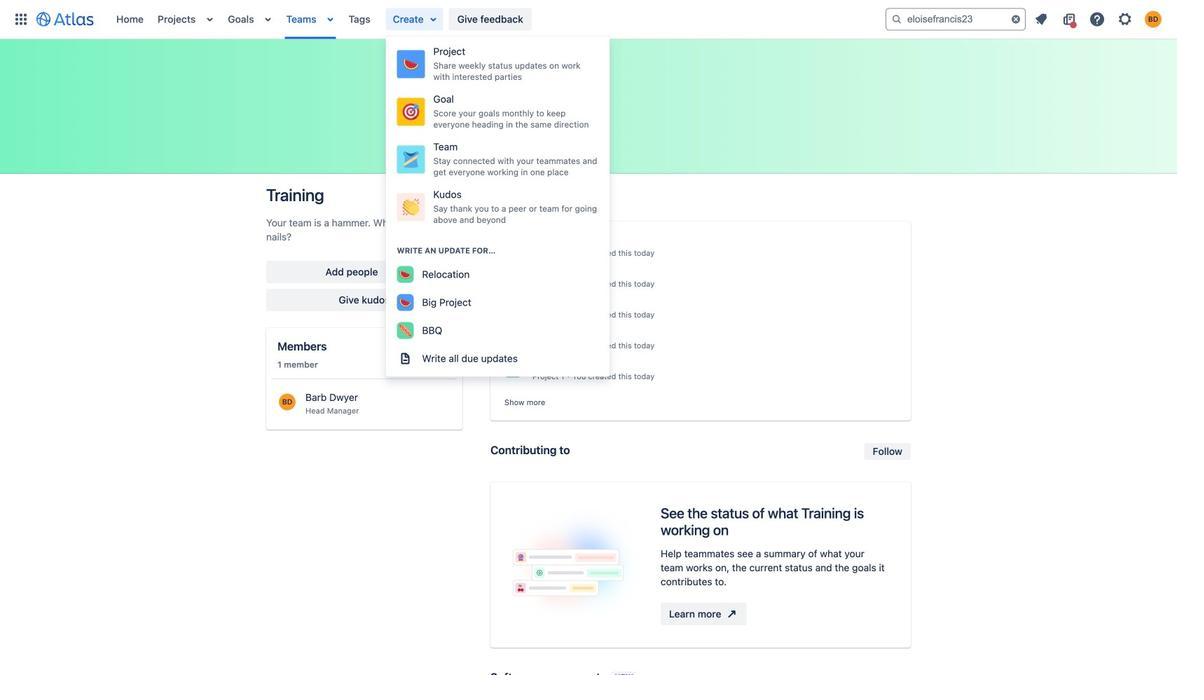 Task type: describe. For each thing, give the bounding box(es) containing it.
help image
[[1089, 11, 1106, 28]]

account image
[[1145, 11, 1162, 28]]

writing mode image
[[397, 350, 414, 367]]

:clap: image
[[403, 199, 420, 216]]

Search field
[[886, 8, 1026, 30]]

you must be invited or approved by a member to join this team. image
[[440, 340, 451, 351]]

clear search session image
[[1011, 14, 1022, 25]]

notifications image
[[1033, 11, 1050, 28]]



Task type: vqa. For each thing, say whether or not it's contained in the screenshot.
top ELEMENT
yes



Task type: locate. For each thing, give the bounding box(es) containing it.
:running_shirt_with_sash: image
[[403, 151, 420, 168], [403, 151, 420, 168]]

1 horizontal spatial list
[[1029, 8, 1169, 30]]

more information about this user image
[[279, 394, 296, 410]]

:watermelon: image
[[403, 56, 420, 73], [403, 56, 420, 73]]

list
[[109, 0, 886, 39], [1029, 8, 1169, 30]]

write an update for… group
[[386, 231, 610, 377]]

settings image
[[1117, 11, 1134, 28]]

group
[[386, 36, 610, 235]]

:clap: image
[[403, 199, 420, 216]]

switch to... image
[[13, 11, 29, 28]]

0 horizontal spatial list
[[109, 0, 886, 39]]

None search field
[[886, 8, 1026, 30]]

list item
[[386, 8, 444, 30]]

banner
[[0, 0, 1178, 39]]

top element
[[8, 0, 886, 39]]

list item inside list
[[386, 8, 444, 30]]

search image
[[892, 14, 903, 25]]

heading
[[386, 245, 610, 256]]

:dart: image
[[403, 103, 420, 120], [403, 103, 420, 120]]



